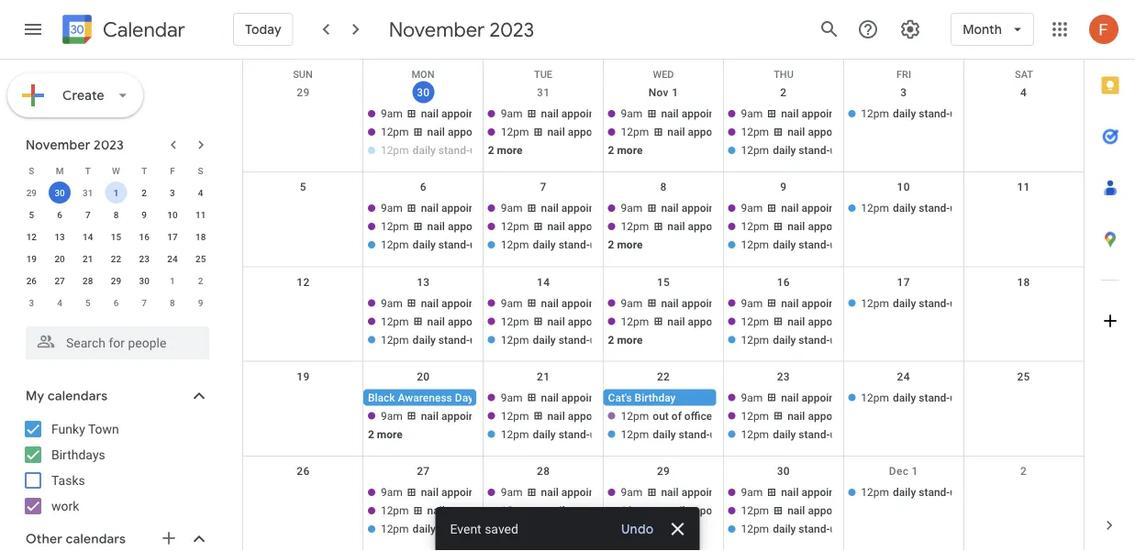 Task type: vqa. For each thing, say whether or not it's contained in the screenshot.
Phases of the Moon TREE ITEM
no



Task type: locate. For each thing, give the bounding box(es) containing it.
1 down w
[[113, 187, 119, 198]]

2 more
[[488, 144, 523, 157], [608, 144, 643, 157], [608, 239, 643, 252], [608, 334, 643, 346], [368, 428, 403, 441], [608, 523, 643, 536]]

month button
[[951, 7, 1034, 51]]

0 vertical spatial 21
[[83, 253, 93, 264]]

0 vertical spatial 5
[[300, 181, 307, 194]]

2 horizontal spatial 8
[[660, 181, 667, 194]]

7 for sun
[[540, 181, 547, 194]]

2 vertical spatial 5
[[85, 297, 91, 308]]

2 more for 28
[[608, 523, 643, 536]]

0 vertical spatial november 2023
[[389, 17, 534, 42]]

november 2023 up m
[[26, 137, 124, 153]]

cell
[[243, 106, 363, 161], [363, 106, 510, 161], [483, 106, 630, 161], [604, 106, 750, 161], [724, 106, 871, 161], [243, 200, 363, 255], [363, 200, 510, 255], [483, 200, 630, 255], [604, 200, 750, 255], [724, 200, 871, 255], [243, 295, 363, 350], [363, 295, 510, 350], [483, 295, 630, 350], [604, 295, 750, 350], [724, 295, 871, 350], [243, 390, 363, 445], [363, 390, 504, 445], [483, 390, 630, 445], [604, 390, 724, 445], [724, 390, 871, 445], [243, 484, 363, 539], [363, 484, 510, 539], [483, 484, 630, 539], [604, 484, 750, 539], [724, 484, 871, 539]]

3
[[900, 86, 907, 99], [170, 187, 175, 198], [29, 297, 34, 308]]

2
[[780, 86, 787, 99], [488, 144, 494, 157], [608, 144, 614, 157], [142, 187, 147, 198], [608, 239, 614, 252], [198, 275, 203, 286], [608, 334, 614, 346], [368, 428, 374, 441], [1021, 465, 1027, 478], [608, 523, 614, 536]]

today button
[[233, 7, 293, 51]]

11 for sun
[[1017, 181, 1030, 194]]

grid
[[242, 60, 1084, 552]]

november
[[389, 17, 485, 42], [26, 137, 90, 153]]

0 vertical spatial 17
[[167, 231, 178, 242]]

row group
[[17, 182, 215, 314]]

6 inside row
[[113, 297, 119, 308]]

14 element
[[77, 226, 99, 248]]

0 vertical spatial 18
[[195, 231, 206, 242]]

out
[[653, 410, 669, 423]]

0 horizontal spatial 21
[[83, 253, 93, 264]]

2 more for 14
[[608, 334, 643, 346]]

2 horizontal spatial 5
[[300, 181, 307, 194]]

9am inside cell
[[381, 410, 403, 423]]

11 inside november 2023 grid
[[195, 209, 206, 220]]

3 down fri on the top right
[[900, 86, 907, 99]]

november up m
[[26, 137, 90, 153]]

0 vertical spatial 14
[[83, 231, 93, 242]]

1 horizontal spatial november
[[389, 17, 485, 42]]

9am
[[381, 107, 403, 120], [501, 107, 523, 120], [621, 107, 643, 120], [741, 107, 763, 120], [381, 202, 403, 215], [501, 202, 523, 215], [621, 202, 643, 215], [741, 202, 763, 215], [381, 297, 403, 310], [501, 297, 523, 310], [621, 297, 643, 310], [741, 297, 763, 310], [501, 392, 523, 404], [741, 392, 763, 404], [381, 410, 403, 423], [381, 486, 403, 499], [501, 486, 523, 499], [621, 486, 643, 499], [741, 486, 763, 499]]

sun
[[293, 69, 313, 80]]

10 for sun
[[897, 181, 910, 194]]

6
[[420, 181, 427, 194], [57, 209, 62, 220], [113, 297, 119, 308]]

28 for 1
[[83, 275, 93, 286]]

1 vertical spatial 12
[[297, 276, 310, 289]]

21
[[83, 253, 93, 264], [537, 370, 550, 383]]

26 element
[[21, 270, 43, 292]]

1 vertical spatial 21
[[537, 370, 550, 383]]

appointment
[[441, 107, 504, 120], [561, 107, 624, 120], [682, 107, 744, 120], [802, 107, 864, 120], [448, 126, 510, 139], [568, 126, 630, 139], [688, 126, 750, 139], [808, 126, 871, 139], [441, 202, 504, 215], [561, 202, 624, 215], [682, 202, 744, 215], [802, 202, 864, 215], [448, 220, 510, 233], [568, 220, 630, 233], [688, 220, 750, 233], [808, 220, 871, 233], [441, 297, 504, 310], [561, 297, 624, 310], [682, 297, 744, 310], [802, 297, 864, 310], [448, 315, 510, 328], [568, 315, 630, 328], [688, 315, 750, 328], [808, 315, 871, 328], [561, 392, 624, 404], [802, 392, 864, 404], [441, 410, 504, 423], [568, 410, 630, 423], [808, 410, 871, 423], [441, 486, 504, 499], [561, 486, 624, 499], [682, 486, 744, 499], [802, 486, 864, 499], [448, 505, 510, 517], [568, 505, 630, 517], [688, 505, 750, 517], [808, 505, 871, 517]]

0 vertical spatial 15
[[111, 231, 121, 242]]

1 inside cell
[[113, 187, 119, 198]]

8
[[660, 181, 667, 194], [113, 209, 119, 220], [170, 297, 175, 308]]

december 3 element
[[21, 292, 43, 314]]

12pm out of office
[[621, 410, 712, 423]]

december 5 element
[[77, 292, 99, 314]]

20 up awareness
[[417, 370, 430, 383]]

november 2023 up mon at the top of page
[[389, 17, 534, 42]]

sat
[[1015, 69, 1033, 80]]

1 vertical spatial 3
[[170, 187, 175, 198]]

29 up december 6 element
[[111, 275, 121, 286]]

1 horizontal spatial 20
[[417, 370, 430, 383]]

2 s from the left
[[198, 165, 203, 176]]

more inside cell
[[377, 428, 403, 441]]

19 inside november 2023 grid
[[26, 253, 37, 264]]

work
[[51, 499, 79, 514]]

2023
[[490, 17, 534, 42], [94, 137, 124, 153]]

calendars
[[48, 388, 108, 405], [66, 531, 126, 548]]

18
[[195, 231, 206, 242], [1017, 276, 1030, 289]]

26 inside november 2023 grid
[[26, 275, 37, 286]]

tab list
[[1085, 60, 1135, 500]]

2023 up w
[[94, 137, 124, 153]]

0 horizontal spatial 15
[[111, 231, 121, 242]]

2 vertical spatial 9
[[198, 297, 203, 308]]

3 up 10 element
[[170, 187, 175, 198]]

20 element
[[49, 248, 71, 270]]

s
[[29, 165, 34, 176], [198, 165, 203, 176]]

0 horizontal spatial 8
[[113, 209, 119, 220]]

1 horizontal spatial 8
[[170, 297, 175, 308]]

27 for 1
[[54, 275, 65, 286]]

31 down tue
[[537, 86, 550, 99]]

0 horizontal spatial 31
[[83, 187, 93, 198]]

nail
[[421, 107, 439, 120], [541, 107, 559, 120], [661, 107, 679, 120], [781, 107, 799, 120], [427, 126, 445, 139], [547, 126, 565, 139], [668, 126, 685, 139], [788, 126, 805, 139], [421, 202, 439, 215], [541, 202, 559, 215], [661, 202, 679, 215], [781, 202, 799, 215], [427, 220, 445, 233], [547, 220, 565, 233], [668, 220, 685, 233], [788, 220, 805, 233], [421, 297, 439, 310], [541, 297, 559, 310], [661, 297, 679, 310], [781, 297, 799, 310], [427, 315, 445, 328], [547, 315, 565, 328], [668, 315, 685, 328], [788, 315, 805, 328], [541, 392, 559, 404], [781, 392, 799, 404], [421, 410, 439, 423], [547, 410, 565, 423], [788, 410, 805, 423], [421, 486, 439, 499], [541, 486, 559, 499], [661, 486, 679, 499], [781, 486, 799, 499], [427, 505, 445, 517], [547, 505, 565, 517], [668, 505, 685, 517], [788, 505, 805, 517]]

1 vertical spatial 14
[[537, 276, 550, 289]]

dec
[[889, 465, 909, 478]]

28 inside '28' element
[[83, 275, 93, 286]]

0 horizontal spatial 9
[[142, 209, 147, 220]]

awareness
[[398, 392, 452, 404]]

1 vertical spatial 22
[[657, 370, 670, 383]]

15 inside november 2023 grid
[[111, 231, 121, 242]]

create button
[[7, 73, 143, 117]]

4 down '27' element
[[57, 297, 62, 308]]

31
[[537, 86, 550, 99], [83, 187, 93, 198]]

december 6 element
[[105, 292, 127, 314]]

0 horizontal spatial 6
[[57, 209, 62, 220]]

20 up '27' element
[[54, 253, 65, 264]]

0 vertical spatial 23
[[139, 253, 149, 264]]

1 horizontal spatial 24
[[897, 370, 910, 383]]

0 horizontal spatial 20
[[54, 253, 65, 264]]

1 horizontal spatial 19
[[297, 370, 310, 383]]

21 inside the 21 element
[[83, 253, 93, 264]]

1 vertical spatial 24
[[897, 370, 910, 383]]

0 horizontal spatial 16
[[139, 231, 149, 242]]

1 vertical spatial 2023
[[94, 137, 124, 153]]

12 inside november 2023 grid
[[26, 231, 37, 242]]

9 for november 2023
[[142, 209, 147, 220]]

other
[[26, 531, 63, 548]]

12pm daily stand-up
[[861, 107, 963, 120], [381, 144, 482, 157], [741, 144, 842, 157], [861, 202, 963, 215], [381, 239, 482, 252], [501, 239, 602, 252], [741, 239, 842, 252], [861, 297, 963, 310], [381, 334, 482, 346], [501, 334, 602, 346], [741, 334, 842, 346], [861, 392, 963, 404], [501, 428, 602, 441], [621, 428, 722, 441], [741, 428, 842, 441], [861, 486, 963, 499], [381, 523, 482, 536], [741, 523, 842, 536]]

28 up december 5 element
[[83, 275, 93, 286]]

1 vertical spatial 26
[[297, 465, 310, 478]]

26
[[26, 275, 37, 286], [297, 465, 310, 478]]

0 vertical spatial 3
[[900, 86, 907, 99]]

1 horizontal spatial 26
[[297, 465, 310, 478]]

0 vertical spatial 6
[[420, 181, 427, 194]]

more for 14
[[617, 334, 643, 346]]

s right f
[[198, 165, 203, 176]]

23
[[139, 253, 149, 264], [777, 370, 790, 383]]

december 1 element
[[161, 270, 183, 292]]

tasks
[[51, 473, 85, 488]]

calendars inside "dropdown button"
[[66, 531, 126, 548]]

0 horizontal spatial 22
[[111, 253, 121, 264]]

0 horizontal spatial 23
[[139, 253, 149, 264]]

22 inside "element"
[[111, 253, 121, 264]]

0 vertical spatial 12
[[26, 231, 37, 242]]

calendar
[[103, 17, 185, 43]]

1 vertical spatial 7
[[85, 209, 91, 220]]

2 horizontal spatial 3
[[900, 86, 907, 99]]

4 down sat
[[1021, 86, 1027, 99]]

0 vertical spatial 28
[[83, 275, 93, 286]]

12pm button
[[483, 521, 596, 538]]

row
[[243, 60, 1084, 80], [243, 78, 1084, 173], [17, 160, 215, 182], [243, 173, 1084, 267], [17, 182, 215, 204], [17, 204, 215, 226], [17, 226, 215, 248], [17, 248, 215, 270], [243, 267, 1084, 362], [17, 270, 215, 292], [17, 292, 215, 314], [243, 362, 1084, 457], [243, 457, 1084, 552]]

9
[[780, 181, 787, 194], [142, 209, 147, 220], [198, 297, 203, 308]]

1 horizontal spatial 5
[[85, 297, 91, 308]]

20
[[54, 253, 65, 264], [417, 370, 430, 383]]

12 element
[[21, 226, 43, 248]]

fri
[[897, 69, 911, 80]]

30 cell
[[46, 182, 74, 204]]

black
[[368, 392, 395, 404]]

1 horizontal spatial 13
[[417, 276, 430, 289]]

1 vertical spatial 27
[[417, 465, 430, 478]]

1 down 24 element
[[170, 275, 175, 286]]

5 for november 2023
[[29, 209, 34, 220]]

more for 31
[[617, 144, 643, 157]]

0 horizontal spatial 4
[[57, 297, 62, 308]]

1 horizontal spatial 11
[[1017, 181, 1030, 194]]

1 horizontal spatial 9
[[198, 297, 203, 308]]

2 more button for 8
[[604, 237, 716, 253]]

calendar heading
[[99, 17, 185, 43]]

23 element
[[133, 248, 155, 270]]

29 left october 30, today element
[[26, 187, 37, 198]]

15 element
[[105, 226, 127, 248]]

0 horizontal spatial 25
[[195, 253, 206, 264]]

november 2023
[[389, 17, 534, 42], [26, 137, 124, 153]]

my calendars button
[[4, 382, 228, 411]]

25 inside "element"
[[195, 253, 206, 264]]

13 element
[[49, 226, 71, 248]]

0 horizontal spatial 26
[[26, 275, 37, 286]]

0 horizontal spatial 11
[[195, 209, 206, 220]]

0 vertical spatial 8
[[660, 181, 667, 194]]

more
[[497, 144, 523, 157], [617, 144, 643, 157], [617, 239, 643, 252], [617, 334, 643, 346], [377, 428, 403, 441], [617, 523, 643, 536]]

0 vertical spatial 20
[[54, 253, 65, 264]]

t left f
[[141, 165, 147, 176]]

1 vertical spatial 16
[[777, 276, 790, 289]]

29
[[297, 86, 310, 99], [26, 187, 37, 198], [111, 275, 121, 286], [657, 465, 670, 478]]

0 vertical spatial 4
[[1021, 86, 1027, 99]]

0 horizontal spatial 17
[[167, 231, 178, 242]]

4 up '11' element
[[198, 187, 203, 198]]

0 horizontal spatial 7
[[85, 209, 91, 220]]

29 down out
[[657, 465, 670, 478]]

Search for people text field
[[37, 327, 198, 360]]

1 horizontal spatial t
[[141, 165, 147, 176]]

up
[[950, 107, 963, 120], [470, 144, 482, 157], [830, 144, 842, 157], [950, 202, 963, 215], [470, 239, 482, 252], [590, 239, 602, 252], [830, 239, 842, 252], [950, 297, 963, 310], [470, 334, 482, 346], [590, 334, 602, 346], [830, 334, 842, 346], [950, 392, 963, 404], [590, 428, 602, 441], [710, 428, 722, 441], [830, 428, 842, 441], [950, 486, 963, 499], [470, 523, 482, 536], [830, 523, 842, 536]]

1 horizontal spatial 14
[[537, 276, 550, 289]]

11
[[1017, 181, 1030, 194], [195, 209, 206, 220]]

1 vertical spatial 8
[[113, 209, 119, 220]]

daily
[[893, 107, 916, 120], [413, 144, 436, 157], [773, 144, 796, 157], [893, 202, 916, 215], [413, 239, 436, 252], [533, 239, 556, 252], [773, 239, 796, 252], [893, 297, 916, 310], [413, 334, 436, 346], [533, 334, 556, 346], [773, 334, 796, 346], [893, 392, 916, 404], [533, 428, 556, 441], [653, 428, 676, 441], [773, 428, 796, 441], [893, 486, 916, 499], [413, 523, 436, 536], [773, 523, 796, 536]]

23 inside row group
[[139, 253, 149, 264]]

8 for sun
[[660, 181, 667, 194]]

22
[[111, 253, 121, 264], [657, 370, 670, 383]]

calendars down work
[[66, 531, 126, 548]]

1 horizontal spatial 2023
[[490, 17, 534, 42]]

1 vertical spatial 25
[[1017, 370, 1030, 383]]

1 right dec
[[912, 465, 918, 478]]

24
[[167, 253, 178, 264], [897, 370, 910, 383]]

13
[[54, 231, 65, 242], [417, 276, 430, 289]]

0 vertical spatial november
[[389, 17, 485, 42]]

30 element
[[133, 270, 155, 292]]

31 right 30 cell
[[83, 187, 93, 198]]

1 horizontal spatial 23
[[777, 370, 790, 383]]

1 horizontal spatial 17
[[897, 276, 910, 289]]

10
[[897, 181, 910, 194], [167, 209, 178, 220]]

9 for sun
[[780, 181, 787, 194]]

stand-
[[919, 107, 950, 120], [439, 144, 470, 157], [799, 144, 830, 157], [919, 202, 950, 215], [439, 239, 470, 252], [559, 239, 590, 252], [799, 239, 830, 252], [919, 297, 950, 310], [439, 334, 470, 346], [559, 334, 590, 346], [799, 334, 830, 346], [919, 392, 950, 404], [559, 428, 590, 441], [679, 428, 710, 441], [799, 428, 830, 441], [919, 486, 950, 499], [439, 523, 470, 536], [799, 523, 830, 536]]

None search field
[[0, 319, 228, 360]]

19
[[26, 253, 37, 264], [297, 370, 310, 383]]

1 vertical spatial 5
[[29, 209, 34, 220]]

0 vertical spatial 22
[[111, 253, 121, 264]]

1 vertical spatial 9
[[142, 209, 147, 220]]

0 horizontal spatial 27
[[54, 275, 65, 286]]

mon
[[412, 69, 435, 80]]

1 horizontal spatial 25
[[1017, 370, 1030, 383]]

nov 1
[[649, 86, 678, 99]]

1 vertical spatial calendars
[[66, 531, 126, 548]]

0 horizontal spatial 28
[[83, 275, 93, 286]]

7 for november 2023
[[85, 209, 91, 220]]

1 vertical spatial 31
[[83, 187, 93, 198]]

1 horizontal spatial 28
[[537, 465, 550, 478]]

t
[[85, 165, 91, 176], [141, 165, 147, 176]]

more for 7
[[617, 239, 643, 252]]

20 inside row group
[[54, 253, 65, 264]]

15
[[111, 231, 121, 242], [657, 276, 670, 289]]

28 up 12pm button
[[537, 465, 550, 478]]

2 horizontal spatial 4
[[1021, 86, 1027, 99]]

november up mon at the top of page
[[389, 17, 485, 42]]

16
[[139, 231, 149, 242], [777, 276, 790, 289]]

black awareness day button
[[363, 390, 476, 406]]

2 more button
[[483, 142, 596, 159], [604, 142, 716, 159], [604, 237, 716, 253], [604, 332, 716, 348], [363, 426, 476, 443], [604, 521, 716, 538]]

3 down 26 element
[[29, 297, 34, 308]]

12pm
[[861, 107, 889, 120], [381, 126, 409, 139], [501, 126, 529, 139], [621, 126, 649, 139], [741, 126, 769, 139], [381, 144, 409, 157], [741, 144, 769, 157], [861, 202, 889, 215], [381, 220, 409, 233], [501, 220, 529, 233], [621, 220, 649, 233], [741, 220, 769, 233], [381, 239, 409, 252], [501, 239, 529, 252], [741, 239, 769, 252], [861, 297, 889, 310], [381, 315, 409, 328], [501, 315, 529, 328], [621, 315, 649, 328], [741, 315, 769, 328], [381, 334, 409, 346], [501, 334, 529, 346], [741, 334, 769, 346], [861, 392, 889, 404], [501, 410, 529, 423], [621, 410, 649, 423], [741, 410, 769, 423], [501, 428, 529, 441], [621, 428, 649, 441], [741, 428, 769, 441], [861, 486, 889, 499], [381, 505, 409, 517], [501, 505, 529, 517], [621, 505, 649, 517], [741, 505, 769, 517], [381, 523, 409, 536], [501, 523, 529, 536], [741, 523, 769, 536]]

0 vertical spatial 7
[[540, 181, 547, 194]]

14 inside november 2023 grid
[[83, 231, 93, 242]]

0 vertical spatial 31
[[537, 86, 550, 99]]

1 horizontal spatial 27
[[417, 465, 430, 478]]

14
[[83, 231, 93, 242], [537, 276, 550, 289]]

calendars up the funky town
[[48, 388, 108, 405]]

w
[[112, 165, 120, 176]]

0 vertical spatial 27
[[54, 275, 65, 286]]

10 inside november 2023 grid
[[167, 209, 178, 220]]

0 horizontal spatial 19
[[26, 253, 37, 264]]

s up the october 29 element on the left of page
[[29, 165, 34, 176]]

29 down sun
[[297, 86, 310, 99]]

other calendars button
[[4, 525, 228, 552]]

row containing s
[[17, 160, 215, 182]]

2 horizontal spatial 6
[[420, 181, 427, 194]]

4
[[1021, 86, 1027, 99], [198, 187, 203, 198], [57, 297, 62, 308]]

17
[[167, 231, 178, 242], [897, 276, 910, 289]]

27 down 20 element in the left top of the page
[[54, 275, 65, 286]]

calendars inside dropdown button
[[48, 388, 108, 405]]

19 element
[[21, 248, 43, 270]]

22 down '15' element
[[111, 253, 121, 264]]

12pm inside button
[[501, 523, 529, 536]]

12
[[26, 231, 37, 242], [297, 276, 310, 289]]

0 vertical spatial 13
[[54, 231, 65, 242]]

0 horizontal spatial 24
[[167, 253, 178, 264]]

2 vertical spatial 8
[[170, 297, 175, 308]]

27 inside november 2023 grid
[[54, 275, 65, 286]]

t up october 31 element
[[85, 165, 91, 176]]

7
[[540, 181, 547, 194], [85, 209, 91, 220], [142, 297, 147, 308]]

more for 28
[[617, 523, 643, 536]]

row group containing 29
[[17, 182, 215, 314]]

0 horizontal spatial 13
[[54, 231, 65, 242]]

1 vertical spatial 10
[[167, 209, 178, 220]]

25
[[195, 253, 206, 264], [1017, 370, 1030, 383]]

22 up cat's birthday button
[[657, 370, 670, 383]]

1 vertical spatial 6
[[57, 209, 62, 220]]

1 horizontal spatial s
[[198, 165, 203, 176]]

1
[[672, 86, 678, 99], [113, 187, 119, 198], [170, 275, 175, 286], [912, 465, 918, 478]]

28
[[83, 275, 93, 286], [537, 465, 550, 478]]

nail appointment
[[421, 107, 504, 120], [541, 107, 624, 120], [661, 107, 744, 120], [781, 107, 864, 120], [427, 126, 510, 139], [547, 126, 630, 139], [668, 126, 750, 139], [788, 126, 871, 139], [421, 202, 504, 215], [541, 202, 624, 215], [661, 202, 744, 215], [781, 202, 864, 215], [427, 220, 510, 233], [547, 220, 630, 233], [668, 220, 750, 233], [788, 220, 871, 233], [421, 297, 504, 310], [541, 297, 624, 310], [661, 297, 744, 310], [781, 297, 864, 310], [427, 315, 510, 328], [547, 315, 630, 328], [668, 315, 750, 328], [788, 315, 871, 328], [541, 392, 624, 404], [781, 392, 864, 404], [421, 410, 504, 423], [547, 410, 630, 423], [788, 410, 871, 423], [421, 486, 504, 499], [541, 486, 624, 499], [661, 486, 744, 499], [781, 486, 864, 499], [427, 505, 510, 517], [547, 505, 630, 517], [668, 505, 750, 517], [788, 505, 871, 517]]

of
[[672, 410, 682, 423]]

5
[[300, 181, 307, 194], [29, 209, 34, 220], [85, 297, 91, 308]]

1 vertical spatial 11
[[195, 209, 206, 220]]

2023 up tue
[[490, 17, 534, 42]]

1 vertical spatial 23
[[777, 370, 790, 383]]

2 more button for nov 1
[[604, 142, 716, 159]]

0 vertical spatial 25
[[195, 253, 206, 264]]

27 down awareness
[[417, 465, 430, 478]]

9 inside row
[[198, 297, 203, 308]]

0 vertical spatial 16
[[139, 231, 149, 242]]

27
[[54, 275, 65, 286], [417, 465, 430, 478]]



Task type: describe. For each thing, give the bounding box(es) containing it.
my calendars
[[26, 388, 108, 405]]

16 inside row group
[[139, 231, 149, 242]]

event
[[450, 522, 482, 537]]

2 more for 31
[[608, 144, 643, 157]]

1 vertical spatial 20
[[417, 370, 430, 383]]

1 vertical spatial 13
[[417, 276, 430, 289]]

december 4 element
[[49, 292, 71, 314]]

1 cell
[[102, 182, 130, 204]]

26 for dec 1
[[297, 465, 310, 478]]

2 more button for 15
[[604, 332, 716, 348]]

22 element
[[105, 248, 127, 270]]

26 for 1
[[26, 275, 37, 286]]

november 2023 grid
[[17, 160, 215, 314]]

1 vertical spatial november 2023
[[26, 137, 124, 153]]

month
[[963, 21, 1002, 38]]

5 for sun
[[300, 181, 307, 194]]

m
[[56, 165, 64, 176]]

31 inside november 2023 grid
[[83, 187, 93, 198]]

december 7 element
[[133, 292, 155, 314]]

f
[[170, 165, 175, 176]]

1 vertical spatial 17
[[897, 276, 910, 289]]

cell containing black awareness day
[[363, 390, 504, 445]]

29 inside the october 29 element
[[26, 187, 37, 198]]

6 for sun
[[420, 181, 427, 194]]

8 inside 'element'
[[170, 297, 175, 308]]

1 horizontal spatial 3
[[170, 187, 175, 198]]

2 more button for 29
[[604, 521, 716, 538]]

11 element
[[190, 204, 212, 226]]

day
[[455, 392, 473, 404]]

event saved
[[450, 522, 518, 537]]

1 horizontal spatial november 2023
[[389, 17, 534, 42]]

row containing 30
[[243, 78, 1084, 173]]

office
[[685, 410, 712, 423]]

1 horizontal spatial 15
[[657, 276, 670, 289]]

1 horizontal spatial 4
[[198, 187, 203, 198]]

1 right nov
[[672, 86, 678, 99]]

5 inside december 5 element
[[85, 297, 91, 308]]

17 inside row group
[[167, 231, 178, 242]]

29 inside 29 element
[[111, 275, 121, 286]]

21 element
[[77, 248, 99, 270]]

10 for november 2023
[[167, 209, 178, 220]]

undo button
[[614, 520, 661, 539]]

cat's birthday
[[608, 392, 676, 404]]

create
[[62, 87, 105, 104]]

town
[[88, 422, 119, 437]]

2 vertical spatial 4
[[57, 297, 62, 308]]

25 element
[[190, 248, 212, 270]]

cat's birthday button
[[604, 390, 716, 406]]

funky
[[51, 422, 85, 437]]

funky town
[[51, 422, 119, 437]]

thu
[[774, 69, 794, 80]]

1 horizontal spatial 31
[[537, 86, 550, 99]]

2 vertical spatial 3
[[29, 297, 34, 308]]

28 element
[[77, 270, 99, 292]]

10 element
[[161, 204, 183, 226]]

1 horizontal spatial 22
[[657, 370, 670, 383]]

0 vertical spatial 2023
[[490, 17, 534, 42]]

cell containing cat's birthday
[[604, 390, 724, 445]]

grid containing 30
[[242, 60, 1084, 552]]

today
[[245, 21, 281, 38]]

row containing sun
[[243, 60, 1084, 80]]

black awareness day
[[368, 392, 473, 404]]

2 t from the left
[[141, 165, 147, 176]]

1 horizontal spatial 7
[[142, 297, 147, 308]]

24 inside november 2023 grid
[[167, 253, 178, 264]]

december 2 element
[[190, 270, 212, 292]]

birthday
[[635, 392, 676, 404]]

29 element
[[105, 270, 127, 292]]

18 element
[[190, 226, 212, 248]]

tue
[[534, 69, 553, 80]]

1 vertical spatial 18
[[1017, 276, 1030, 289]]

december 9 element
[[190, 292, 212, 314]]

1 s from the left
[[29, 165, 34, 176]]

27 for dec 1
[[417, 465, 430, 478]]

dec 1
[[889, 465, 918, 478]]

1 vertical spatial 19
[[297, 370, 310, 383]]

calendars for my calendars
[[48, 388, 108, 405]]

other calendars
[[26, 531, 126, 548]]

row containing 3
[[17, 292, 215, 314]]

saved
[[485, 522, 518, 537]]

october 31 element
[[77, 182, 99, 204]]

nov
[[649, 86, 669, 99]]

6 for november 2023
[[57, 209, 62, 220]]

wed
[[653, 69, 674, 80]]

my
[[26, 388, 44, 405]]

0 horizontal spatial 2023
[[94, 137, 124, 153]]

october 30, today element
[[49, 182, 71, 204]]

27 element
[[49, 270, 71, 292]]

december 8 element
[[161, 292, 183, 314]]

undo
[[621, 521, 654, 538]]

cat's
[[608, 392, 632, 404]]

settings menu image
[[900, 18, 922, 40]]

main drawer image
[[22, 18, 44, 40]]

16 element
[[133, 226, 155, 248]]

28 for dec 1
[[537, 465, 550, 478]]

13 inside november 2023 grid
[[54, 231, 65, 242]]

17 element
[[161, 226, 183, 248]]

1 t from the left
[[85, 165, 91, 176]]

calendar element
[[59, 11, 185, 51]]

11 for november 2023
[[195, 209, 206, 220]]

18 inside 'element'
[[195, 231, 206, 242]]

30 inside cell
[[54, 187, 65, 198]]

1 horizontal spatial 21
[[537, 370, 550, 383]]

calendars for other calendars
[[66, 531, 126, 548]]

24 element
[[161, 248, 183, 270]]

2 more for 7
[[608, 239, 643, 252]]

row containing 29
[[17, 182, 215, 204]]

0 horizontal spatial november
[[26, 137, 90, 153]]

add other calendars image
[[160, 530, 178, 548]]

8 for november 2023
[[113, 209, 119, 220]]

nail appointment inside cell
[[421, 410, 504, 423]]

my calendars list
[[4, 415, 228, 521]]

october 29 element
[[21, 182, 43, 204]]

1 horizontal spatial 16
[[777, 276, 790, 289]]

birthdays
[[51, 447, 105, 463]]



